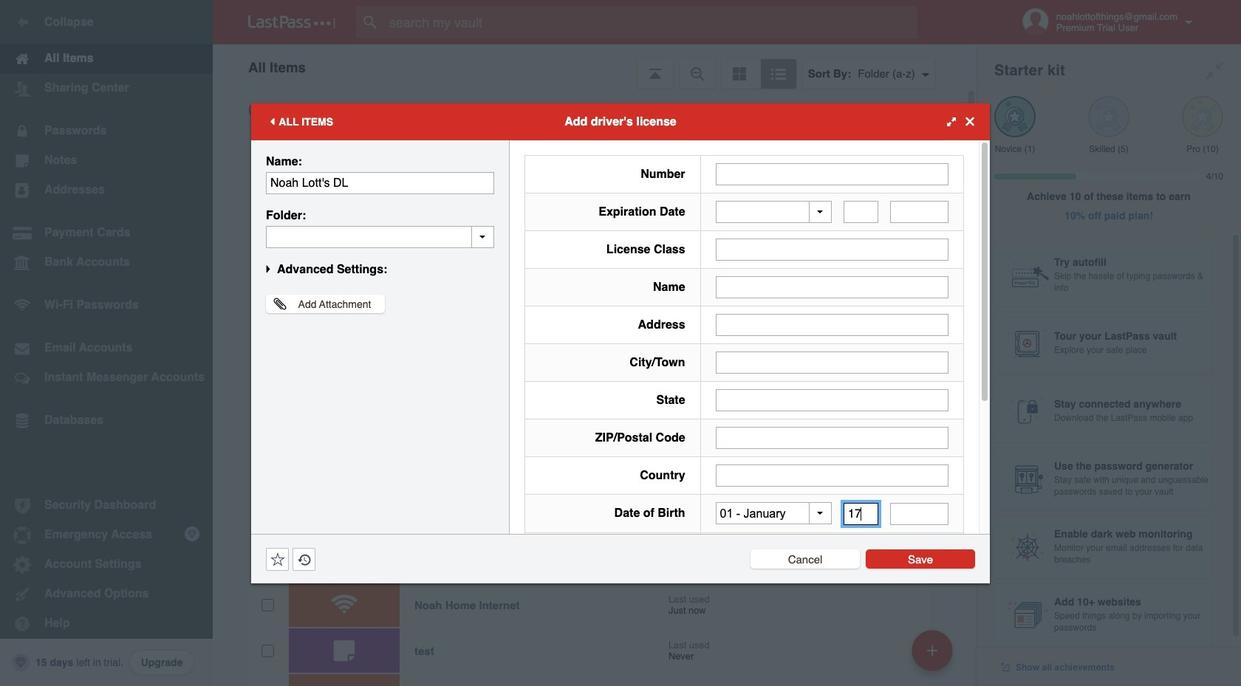 Task type: locate. For each thing, give the bounding box(es) containing it.
None text field
[[716, 163, 949, 185], [266, 172, 494, 194], [844, 201, 879, 223], [716, 352, 949, 374], [716, 163, 949, 185], [266, 172, 494, 194], [844, 201, 879, 223], [716, 352, 949, 374]]

Search search field
[[356, 6, 946, 38]]

None text field
[[890, 201, 949, 223], [266, 226, 494, 248], [716, 239, 949, 261], [716, 276, 949, 298], [716, 314, 949, 336], [716, 389, 949, 411], [716, 427, 949, 449], [716, 465, 949, 487], [844, 503, 879, 525], [890, 503, 949, 525], [890, 201, 949, 223], [266, 226, 494, 248], [716, 239, 949, 261], [716, 276, 949, 298], [716, 314, 949, 336], [716, 389, 949, 411], [716, 427, 949, 449], [716, 465, 949, 487], [844, 503, 879, 525], [890, 503, 949, 525]]

new item image
[[927, 645, 937, 656]]

new item navigation
[[906, 626, 962, 686]]

main navigation navigation
[[0, 0, 213, 686]]

dialog
[[251, 103, 990, 686]]



Task type: describe. For each thing, give the bounding box(es) containing it.
lastpass image
[[248, 16, 335, 29]]

vault options navigation
[[213, 44, 977, 89]]

search my vault text field
[[356, 6, 946, 38]]



